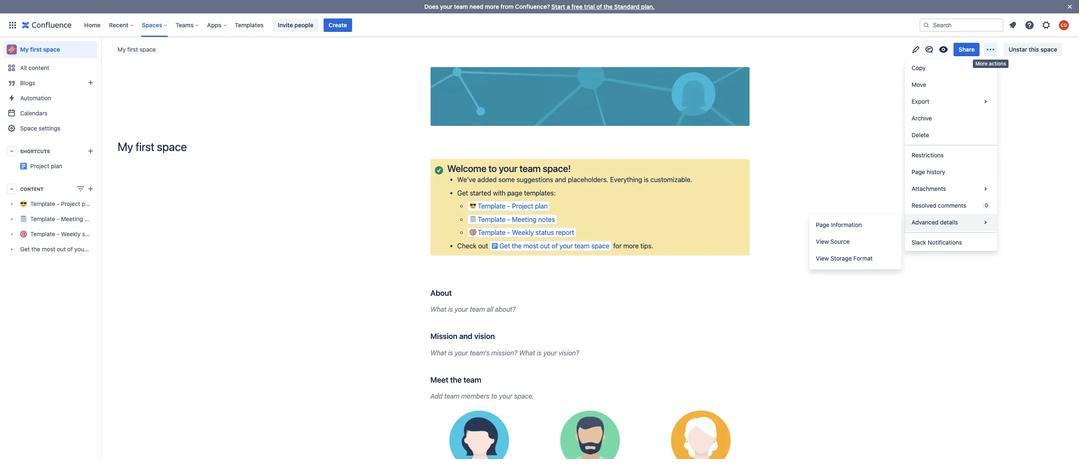 Task type: vqa. For each thing, say whether or not it's contained in the screenshot.
'Project plan' link
yes



Task type: describe. For each thing, give the bounding box(es) containing it.
blogs link
[[3, 76, 97, 91]]

:dart: image
[[470, 229, 476, 236]]

slack notifications link
[[905, 234, 998, 251]]

plan inside project plan link
[[118, 159, 130, 166]]

members
[[461, 393, 490, 400]]

0 vertical spatial and
[[555, 176, 567, 184]]

weekly for template - weekly status report button
[[512, 229, 534, 236]]

create
[[329, 21, 347, 28]]

template - meeting notes link
[[3, 212, 100, 227]]

delete button
[[905, 127, 998, 144]]

unstar this space
[[1009, 46, 1058, 53]]

mission
[[431, 332, 458, 341]]

of for get the most out of your team space button
[[552, 242, 558, 250]]

template - meeting notes for template - meeting notes 'link'
[[30, 216, 100, 223]]

get started with page templates:
[[458, 189, 556, 197]]

report for template - weekly status report link
[[101, 231, 117, 238]]

unstar this space button
[[1004, 43, 1063, 56]]

copy image for about
[[451, 288, 461, 298]]

create a page image
[[86, 184, 96, 194]]

space inside button
[[592, 242, 610, 250]]

all
[[487, 306, 494, 313]]

welcome to your team space!
[[447, 163, 571, 174]]

team inside button
[[575, 242, 590, 250]]

your profile and preferences image
[[1060, 20, 1070, 30]]

what is your team all about?
[[431, 306, 516, 313]]

page history
[[912, 168, 946, 176]]

recent
[[109, 21, 128, 28]]

the right meet
[[450, 375, 462, 385]]

- for template - project plan link
[[57, 201, 59, 208]]

project plan link up change view image
[[3, 159, 130, 174]]

is down mission
[[448, 349, 453, 357]]

banner containing home
[[0, 13, 1080, 37]]

page history link
[[905, 164, 998, 181]]

content button
[[3, 181, 97, 197]]

search image
[[923, 22, 930, 28]]

the inside get the most out of your team space link
[[31, 246, 40, 253]]

what is your team's mission? what is your vision?
[[431, 349, 580, 357]]

template - project plan button
[[468, 201, 550, 211]]

check out
[[458, 242, 490, 250]]

template for template - weekly status report button
[[478, 229, 506, 236]]

copy button
[[905, 60, 998, 76]]

get the most out of your team space image
[[492, 243, 498, 249]]

0 horizontal spatial my first space link
[[3, 41, 97, 58]]

share
[[959, 46, 975, 53]]

archive button
[[905, 110, 998, 127]]

does your team need more from confluence? start a free trial of the standard plan.
[[425, 3, 655, 10]]

all content link
[[3, 60, 97, 76]]

confluence?
[[515, 3, 550, 10]]

start a free trial of the standard plan. link
[[552, 3, 655, 10]]

template - project plan for template - project plan button
[[478, 203, 548, 210]]

settings
[[39, 125, 60, 132]]

notes for template - meeting notes 'link'
[[85, 216, 100, 223]]

share button
[[954, 43, 980, 56]]

appswitcher icon image
[[8, 20, 18, 30]]

the inside get the most out of your team space button
[[512, 242, 522, 250]]

automation
[[20, 94, 51, 102]]

with
[[493, 189, 506, 197]]

move button
[[905, 76, 998, 93]]

template - weekly status report button
[[468, 228, 577, 238]]

template for template - weekly status report link
[[30, 231, 55, 238]]

added
[[478, 176, 497, 184]]

get the most out of your team space for get the most out of your team space button
[[500, 242, 610, 250]]

get for get the most out of your team space button
[[500, 242, 510, 250]]

actions
[[990, 60, 1007, 67]]

placeholders.
[[568, 176, 609, 184]]

start
[[552, 3, 566, 10]]

copy image for meet the team
[[481, 375, 491, 385]]

space settings
[[20, 125, 60, 132]]

teams button
[[173, 18, 202, 32]]

apps
[[207, 21, 222, 28]]

notifications
[[928, 239, 963, 246]]

home link
[[82, 18, 103, 32]]

spaces
[[142, 21, 162, 28]]

template - project plan for template - project plan link
[[30, 201, 93, 208]]

more
[[976, 60, 988, 67]]

space
[[20, 125, 37, 132]]

project inside tree
[[61, 201, 80, 208]]

close image
[[1065, 2, 1076, 12]]

space element
[[0, 37, 130, 459]]

of for get the most out of your team space link
[[67, 246, 73, 253]]

get the most out of your team space button
[[490, 241, 612, 251]]

restrictions button
[[905, 147, 998, 164]]

content
[[28, 64, 49, 71]]

content
[[20, 186, 43, 192]]

report for template - weekly status report button
[[556, 229, 575, 236]]

is down "about"
[[448, 306, 453, 313]]

page
[[508, 189, 523, 197]]

resolved comments
[[912, 202, 967, 209]]

attachments
[[912, 185, 947, 192]]

your inside get the most out of your team space button
[[560, 242, 573, 250]]

more actions
[[976, 60, 1007, 67]]

add
[[431, 393, 443, 400]]

space inside button
[[1041, 46, 1058, 53]]

template - weekly status report for template - weekly status report link
[[30, 231, 117, 238]]

create a blog image
[[86, 78, 96, 88]]

export button
[[905, 93, 998, 110]]

source
[[831, 238, 850, 245]]

first inside space element
[[30, 46, 42, 53]]

meeting for template - meeting notes 'link'
[[61, 216, 83, 223]]

notes for template - meeting notes button
[[539, 216, 555, 223]]

- for template - weekly status report link
[[57, 231, 59, 238]]

mission?
[[492, 349, 518, 357]]

project plan for project plan link underneath shortcuts 'dropdown button' at the left of the page
[[30, 163, 62, 170]]

template - project plan link
[[3, 197, 97, 212]]

view for view source
[[816, 238, 829, 245]]

what for what is your team all about?
[[431, 306, 447, 313]]

view source link
[[810, 233, 902, 250]]

a
[[567, 3, 570, 10]]

templates link
[[232, 18, 266, 32]]

:dart: image
[[470, 229, 476, 236]]

more actions image
[[986, 45, 996, 55]]

group containing page information
[[810, 214, 902, 270]]

template for template - meeting notes button
[[478, 216, 506, 223]]

slack notifications
[[912, 239, 963, 246]]

teams
[[176, 21, 194, 28]]

we've
[[458, 176, 476, 184]]

view storage format
[[816, 255, 873, 262]]

view for view storage format
[[816, 255, 829, 262]]

automation link
[[3, 91, 97, 106]]

people
[[295, 21, 314, 28]]

0 horizontal spatial more
[[485, 3, 499, 10]]

tips.
[[641, 242, 654, 250]]

notification icon image
[[1008, 20, 1018, 30]]

some
[[499, 176, 515, 184]]

status for template - weekly status report button
[[536, 229, 554, 236]]

history
[[927, 168, 946, 176]]



Task type: locate. For each thing, give the bounding box(es) containing it.
0
[[985, 202, 989, 209]]

out for get the most out of your team space button
[[540, 242, 550, 250]]

template inside template - project plan link
[[30, 201, 55, 208]]

1 vertical spatial view
[[816, 255, 829, 262]]

template down template - project plan link
[[30, 216, 55, 223]]

:sunglasses: image
[[470, 203, 476, 209]]

template - project plan up template - meeting notes 'link'
[[30, 201, 93, 208]]

0 horizontal spatial out
[[57, 246, 66, 253]]

1 horizontal spatial report
[[556, 229, 575, 236]]

team inside tree
[[88, 246, 102, 253]]

template down with
[[478, 203, 506, 210]]

0 horizontal spatial meeting
[[61, 216, 83, 223]]

tree containing template - project plan
[[3, 197, 119, 257]]

0 horizontal spatial template - meeting notes
[[30, 216, 100, 223]]

weekly inside tree
[[61, 231, 81, 238]]

1 vertical spatial page
[[816, 221, 830, 228]]

copy image up what is your team all about?
[[451, 288, 461, 298]]

project plan link down shortcuts 'dropdown button' at the left of the page
[[30, 163, 62, 170]]

delete
[[912, 131, 930, 139]]

template - project plan image
[[20, 163, 27, 170]]

for
[[614, 242, 622, 250]]

template - project plan inside template - project plan button
[[478, 203, 548, 210]]

0 vertical spatial page
[[912, 168, 926, 176]]

- for template - meeting notes button
[[508, 216, 511, 223]]

2 horizontal spatial get
[[500, 242, 510, 250]]

team left "all"
[[470, 306, 485, 313]]

0 horizontal spatial notes
[[85, 216, 100, 223]]

menu containing copy
[[905, 60, 998, 251]]

global element
[[5, 13, 918, 37]]

0 horizontal spatial copy image
[[451, 288, 461, 298]]

information
[[832, 221, 862, 228]]

copy image
[[570, 163, 580, 173], [494, 331, 504, 342]]

get inside button
[[500, 242, 510, 250]]

1 horizontal spatial get the most out of your team space
[[500, 242, 610, 250]]

what
[[431, 306, 447, 313], [431, 349, 447, 357], [519, 349, 535, 357]]

of down template - weekly status report link
[[67, 246, 73, 253]]

does
[[425, 3, 439, 10]]

what down mission
[[431, 349, 447, 357]]

team up members
[[464, 375, 482, 385]]

the right trial
[[604, 3, 613, 10]]

1 horizontal spatial status
[[536, 229, 554, 236]]

2 horizontal spatial of
[[597, 3, 602, 10]]

view left storage
[[816, 255, 829, 262]]

out inside tree
[[57, 246, 66, 253]]

team down template - weekly status report link
[[88, 246, 102, 253]]

my right collapse sidebar icon
[[118, 46, 126, 53]]

plan inside template - project plan link
[[82, 201, 93, 208]]

most down template - weekly status report link
[[42, 246, 55, 253]]

shortcuts button
[[3, 144, 97, 159]]

1 horizontal spatial page
[[912, 168, 926, 176]]

template - weekly status report up get the most out of your team space link
[[30, 231, 117, 238]]

0 vertical spatial copy image
[[570, 163, 580, 173]]

meeting inside template - meeting notes 'link'
[[61, 216, 83, 223]]

page for page history
[[912, 168, 926, 176]]

what for what is your team's mission? what is your vision?
[[431, 349, 447, 357]]

collapse sidebar image
[[92, 41, 110, 58]]

team
[[454, 3, 468, 10], [520, 163, 541, 174], [575, 242, 590, 250], [88, 246, 102, 253], [470, 306, 485, 313], [464, 375, 482, 385], [445, 393, 460, 400]]

template for template - meeting notes 'link'
[[30, 216, 55, 223]]

template - weekly status report
[[478, 229, 575, 236], [30, 231, 117, 238]]

template - project plan up template - meeting notes button
[[478, 203, 548, 210]]

all
[[20, 64, 27, 71]]

everything
[[611, 176, 643, 184]]

1 horizontal spatial weekly
[[512, 229, 534, 236]]

template - meeting notes button
[[468, 214, 557, 225]]

tree inside space element
[[3, 197, 119, 257]]

meeting for template - meeting notes button
[[512, 216, 537, 223]]

create link
[[324, 18, 352, 32]]

template down template - meeting notes 'link'
[[30, 231, 55, 238]]

status inside button
[[536, 229, 554, 236]]

:sunglasses: image
[[470, 203, 476, 209]]

1 vertical spatial copy image
[[494, 331, 504, 342]]

the
[[604, 3, 613, 10], [512, 242, 522, 250], [31, 246, 40, 253], [450, 375, 462, 385]]

weekly inside button
[[512, 229, 534, 236]]

:notepad_spiral: image
[[470, 216, 476, 222], [470, 216, 476, 222]]

get inside space element
[[20, 246, 30, 253]]

- for template - project plan button
[[508, 203, 511, 210]]

template inside template - weekly status report link
[[30, 231, 55, 238]]

page
[[912, 168, 926, 176], [816, 221, 830, 228]]

my inside space element
[[20, 46, 29, 53]]

1 horizontal spatial and
[[555, 176, 567, 184]]

get the most out of your team space link
[[3, 242, 119, 257]]

template - meeting notes up template - weekly status report link
[[30, 216, 100, 223]]

- for template - meeting notes 'link'
[[57, 216, 59, 223]]

space inside tree
[[103, 246, 119, 253]]

copy image up add team members to your space.
[[481, 375, 491, 385]]

template - meeting notes inside button
[[478, 216, 555, 223]]

attachments button
[[905, 181, 998, 197]]

of right trial
[[597, 3, 602, 10]]

template - meeting notes for template - meeting notes button
[[478, 216, 555, 223]]

template inside template - weekly status report button
[[478, 229, 506, 236]]

template down content 'dropdown button' in the top left of the page
[[30, 201, 55, 208]]

get the most out of your team space
[[500, 242, 610, 250], [20, 246, 119, 253]]

get right get the most out of your team space icon
[[500, 242, 510, 250]]

template - weekly status report link
[[3, 227, 117, 242]]

notes inside 'link'
[[85, 216, 100, 223]]

copy image
[[451, 288, 461, 298], [481, 375, 491, 385]]

team's
[[470, 349, 490, 357]]

get down we've
[[458, 189, 468, 197]]

calendars link
[[3, 106, 97, 121]]

is left vision?
[[537, 349, 542, 357]]

more left from on the left top of the page
[[485, 3, 499, 10]]

customizable.
[[651, 176, 693, 184]]

meeting inside template - meeting notes button
[[512, 216, 537, 223]]

status for template - weekly status report link
[[82, 231, 99, 238]]

template inside template - meeting notes button
[[478, 216, 506, 223]]

view
[[816, 238, 829, 245], [816, 255, 829, 262]]

- down template - meeting notes button
[[508, 229, 511, 236]]

1 horizontal spatial project plan
[[97, 159, 130, 166]]

recent button
[[106, 18, 137, 32]]

my
[[20, 46, 29, 53], [118, 46, 126, 53], [118, 140, 133, 154]]

my up all
[[20, 46, 29, 53]]

1 template - meeting notes from the left
[[30, 216, 100, 223]]

copy image for mission and vision
[[494, 331, 504, 342]]

- for template - weekly status report button
[[508, 229, 511, 236]]

1 horizontal spatial of
[[552, 242, 558, 250]]

my first space link down "recent" popup button
[[118, 45, 156, 54]]

template
[[30, 201, 55, 208], [478, 203, 506, 210], [30, 216, 55, 223], [478, 216, 506, 223], [478, 229, 506, 236], [30, 231, 55, 238]]

notes
[[85, 216, 100, 223], [539, 216, 555, 223]]

template - meeting notes inside 'link'
[[30, 216, 100, 223]]

template - weekly status report inside space element
[[30, 231, 117, 238]]

to up added
[[489, 163, 497, 174]]

confluence image
[[22, 20, 72, 30], [22, 20, 72, 30]]

template - project plan inside template - project plan link
[[30, 201, 93, 208]]

storage
[[831, 255, 852, 262]]

view inside "link"
[[816, 238, 829, 245]]

template down template - project plan button
[[478, 216, 506, 223]]

template for template - project plan link
[[30, 201, 55, 208]]

:check_mark: image
[[435, 166, 443, 175], [435, 166, 443, 175]]

meet the team
[[431, 375, 482, 385]]

1 meeting from the left
[[61, 216, 83, 223]]

team left for
[[575, 242, 590, 250]]

2 template - meeting notes from the left
[[478, 216, 555, 223]]

slack
[[912, 239, 927, 246]]

status inside tree
[[82, 231, 99, 238]]

of inside get the most out of your team space link
[[67, 246, 73, 253]]

team right add on the bottom left of page
[[445, 393, 460, 400]]

get the most out of your team space inside space element
[[20, 246, 119, 253]]

2 notes from the left
[[539, 216, 555, 223]]

advanced
[[912, 219, 939, 226]]

weekly up get the most out of your team space link
[[61, 231, 81, 238]]

your
[[440, 3, 453, 10], [499, 163, 518, 174], [560, 242, 573, 250], [74, 246, 86, 253], [455, 306, 468, 313], [455, 349, 468, 357], [544, 349, 557, 357], [499, 393, 513, 400]]

page information link
[[810, 217, 902, 233]]

weekly down template - meeting notes button
[[512, 229, 534, 236]]

free
[[572, 3, 583, 10]]

notes up get the most out of your team space button
[[539, 216, 555, 223]]

status up get the most out of your team space link
[[82, 231, 99, 238]]

copy image up we've added some suggestions and placeholders. everything is customizable. at the top of page
[[570, 163, 580, 173]]

what right mission?
[[519, 349, 535, 357]]

team left need
[[454, 3, 468, 10]]

trial
[[584, 3, 595, 10]]

copy image for welcome to your team space!
[[570, 163, 580, 173]]

this
[[1029, 46, 1040, 53]]

is right everything
[[644, 176, 649, 184]]

to right members
[[492, 393, 498, 400]]

invite people button
[[273, 18, 319, 32]]

banner
[[0, 13, 1080, 37]]

most
[[524, 242, 539, 250], [42, 246, 55, 253]]

suggestions
[[517, 176, 554, 184]]

invite people
[[278, 21, 314, 28]]

weekly for template - weekly status report link
[[61, 231, 81, 238]]

plan.
[[641, 3, 655, 10]]

get the most out of your team space down template - weekly status report link
[[20, 246, 119, 253]]

1 horizontal spatial my first space link
[[118, 45, 156, 54]]

and left vision
[[459, 332, 473, 341]]

most inside button
[[524, 242, 539, 250]]

spaces button
[[139, 18, 171, 32]]

tree
[[3, 197, 119, 257]]

template for template - project plan button
[[478, 203, 506, 210]]

change view image
[[76, 184, 86, 194]]

1 notes from the left
[[85, 216, 100, 223]]

menu
[[905, 60, 998, 251]]

1 horizontal spatial template - meeting notes
[[478, 216, 555, 223]]

the down template - weekly status report link
[[31, 246, 40, 253]]

page up view source
[[816, 221, 830, 228]]

out down template - weekly status report link
[[57, 246, 66, 253]]

of
[[597, 3, 602, 10], [552, 242, 558, 250], [67, 246, 73, 253]]

1 vertical spatial to
[[492, 393, 498, 400]]

1 horizontal spatial template - weekly status report
[[478, 229, 575, 236]]

move
[[912, 81, 927, 88]]

- up get the most out of your team space link
[[57, 231, 59, 238]]

team up suggestions
[[520, 163, 541, 174]]

- inside 'link'
[[57, 216, 59, 223]]

template - weekly status report down template - meeting notes button
[[478, 229, 575, 236]]

plan inside template - project plan button
[[535, 203, 548, 210]]

add team members to your space.
[[431, 393, 534, 400]]

get down template - weekly status report link
[[20, 246, 30, 253]]

apps button
[[205, 18, 230, 32]]

project plan link
[[3, 159, 130, 174], [30, 163, 62, 170]]

template inside template - meeting notes 'link'
[[30, 216, 55, 223]]

report inside button
[[556, 229, 575, 236]]

most for get the most out of your team space link
[[42, 246, 55, 253]]

report inside tree
[[101, 231, 117, 238]]

0 horizontal spatial project plan
[[30, 163, 62, 170]]

template - weekly status report for template - weekly status report button
[[478, 229, 575, 236]]

most for get the most out of your team space button
[[524, 242, 539, 250]]

my first space inside space element
[[20, 46, 60, 53]]

0 horizontal spatial of
[[67, 246, 73, 253]]

0 horizontal spatial and
[[459, 332, 473, 341]]

0 horizontal spatial weekly
[[61, 231, 81, 238]]

- up template - meeting notes 'link'
[[57, 201, 59, 208]]

2 view from the top
[[816, 255, 829, 262]]

0 vertical spatial copy image
[[451, 288, 461, 298]]

1 horizontal spatial template - project plan
[[478, 203, 548, 210]]

get the most out of your team space inside button
[[500, 242, 610, 250]]

what down "about"
[[431, 306, 447, 313]]

and
[[555, 176, 567, 184], [459, 332, 473, 341]]

template - meeting notes
[[30, 216, 100, 223], [478, 216, 555, 223]]

of inside get the most out of your team space button
[[552, 242, 558, 250]]

0 horizontal spatial report
[[101, 231, 117, 238]]

2 meeting from the left
[[512, 216, 537, 223]]

blogs
[[20, 79, 35, 87]]

my right add shortcut image
[[118, 140, 133, 154]]

shortcuts
[[20, 148, 50, 154]]

1 horizontal spatial out
[[478, 242, 488, 250]]

we've added some suggestions and placeholders. everything is customizable.
[[458, 176, 693, 184]]

and down space!
[[555, 176, 567, 184]]

- down template - project plan button
[[508, 216, 511, 223]]

1 horizontal spatial more
[[624, 242, 639, 250]]

edit this page image
[[911, 45, 921, 55]]

project
[[97, 159, 117, 166], [30, 163, 49, 170], [61, 201, 80, 208], [512, 203, 534, 210]]

out left get the most out of your team space icon
[[478, 242, 488, 250]]

notes down create a page image
[[85, 216, 100, 223]]

template - meeting notes up template - weekly status report button
[[478, 216, 555, 223]]

archive
[[912, 115, 932, 122]]

of down template - weekly status report button
[[552, 242, 558, 250]]

out for get the most out of your team space link
[[57, 246, 66, 253]]

calendars
[[20, 110, 47, 117]]

get the most out of your team space down template - weekly status report button
[[500, 242, 610, 250]]

2 horizontal spatial out
[[540, 242, 550, 250]]

settings icon image
[[1042, 20, 1052, 30]]

invite
[[278, 21, 293, 28]]

Search field
[[920, 18, 1004, 32]]

notes inside button
[[539, 216, 555, 223]]

help icon image
[[1025, 20, 1035, 30]]

0 horizontal spatial status
[[82, 231, 99, 238]]

for more tips.
[[612, 242, 654, 250]]

project inside button
[[512, 203, 534, 210]]

-
[[57, 201, 59, 208], [508, 203, 511, 210], [57, 216, 59, 223], [508, 216, 511, 223], [508, 229, 511, 236], [57, 231, 59, 238]]

view inside "link"
[[816, 255, 829, 262]]

get the most out of your team space for get the most out of your team space link
[[20, 246, 119, 253]]

page information
[[816, 221, 862, 228]]

0 horizontal spatial get the most out of your team space
[[20, 246, 119, 253]]

0 horizontal spatial copy image
[[494, 331, 504, 342]]

1 horizontal spatial meeting
[[512, 216, 537, 223]]

1 horizontal spatial get
[[458, 189, 468, 197]]

most inside tree
[[42, 246, 55, 253]]

1 vertical spatial and
[[459, 332, 473, 341]]

your inside get the most out of your team space link
[[74, 246, 86, 253]]

project plan for project plan link above change view image
[[97, 159, 130, 166]]

1 view from the top
[[816, 238, 829, 245]]

1 vertical spatial more
[[624, 242, 639, 250]]

to
[[489, 163, 497, 174], [492, 393, 498, 400]]

my first space link up "all content" link
[[3, 41, 97, 58]]

1 horizontal spatial most
[[524, 242, 539, 250]]

about
[[431, 288, 452, 298]]

group
[[810, 214, 902, 270]]

view left source
[[816, 238, 829, 245]]

add shortcut image
[[86, 146, 96, 156]]

0 horizontal spatial page
[[816, 221, 830, 228]]

page inside group
[[816, 221, 830, 228]]

more
[[485, 3, 499, 10], [624, 242, 639, 250]]

- up template - weekly status report link
[[57, 216, 59, 223]]

check
[[458, 242, 477, 250]]

view storage format link
[[810, 250, 902, 267]]

0 horizontal spatial template - weekly status report
[[30, 231, 117, 238]]

meeting up template - weekly status report link
[[61, 216, 83, 223]]

1 horizontal spatial copy image
[[570, 163, 580, 173]]

0 vertical spatial view
[[816, 238, 829, 245]]

vision
[[475, 332, 495, 341]]

copy image up mission?
[[494, 331, 504, 342]]

comments
[[938, 202, 967, 209]]

0 vertical spatial to
[[489, 163, 497, 174]]

more right for
[[624, 242, 639, 250]]

export
[[912, 98, 930, 105]]

1 vertical spatial copy image
[[481, 375, 491, 385]]

0 horizontal spatial template - project plan
[[30, 201, 93, 208]]

meeting up template - weekly status report button
[[512, 216, 537, 223]]

stop watching image
[[939, 45, 949, 55]]

template inside template - project plan button
[[478, 203, 506, 210]]

unstar
[[1009, 46, 1028, 53]]

out down template - weekly status report button
[[540, 242, 550, 250]]

1 horizontal spatial copy image
[[481, 375, 491, 385]]

- down "get started with page templates:"
[[508, 203, 511, 210]]

status up get the most out of your team space button
[[536, 229, 554, 236]]

0 horizontal spatial most
[[42, 246, 55, 253]]

page left history
[[912, 168, 926, 176]]

0 vertical spatial more
[[485, 3, 499, 10]]

most down template - weekly status report button
[[524, 242, 539, 250]]

0 horizontal spatial get
[[20, 246, 30, 253]]

copy
[[912, 64, 926, 71]]

template up get the most out of your team space icon
[[478, 229, 506, 236]]

1 horizontal spatial notes
[[539, 216, 555, 223]]

the down template - weekly status report button
[[512, 242, 522, 250]]

template - weekly status report inside button
[[478, 229, 575, 236]]

out
[[478, 242, 488, 250], [540, 242, 550, 250], [57, 246, 66, 253]]

page for page information
[[816, 221, 830, 228]]

details
[[941, 219, 959, 226]]

welcome
[[447, 163, 487, 174]]

out inside button
[[540, 242, 550, 250]]

get for get the most out of your team space link
[[20, 246, 30, 253]]



